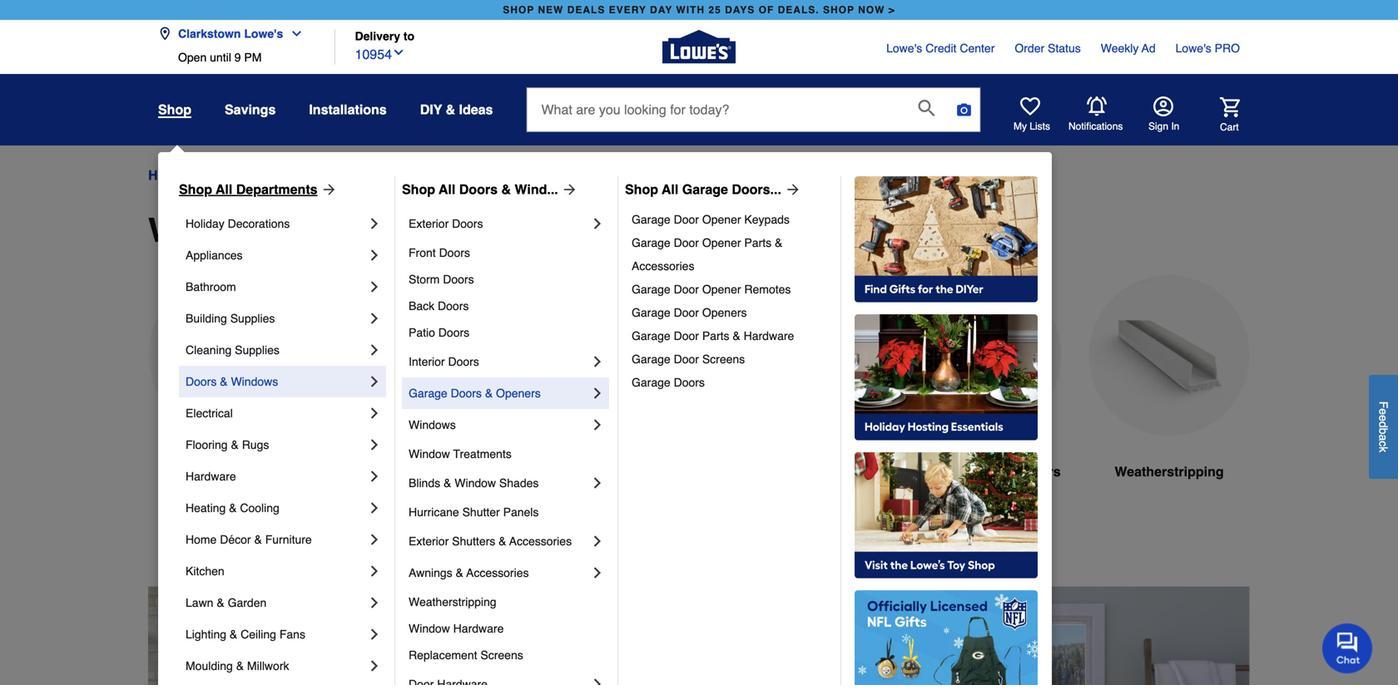 Task type: locate. For each thing, give the bounding box(es) containing it.
parts
[[744, 236, 772, 250], [702, 330, 730, 343]]

& inside lawn & garden link
[[217, 597, 224, 610]]

garage door opener remotes
[[632, 283, 791, 296]]

keypads
[[744, 213, 790, 226]]

opener down garage door opener keypads 'link'
[[702, 236, 741, 250]]

doors & windows
[[186, 375, 278, 389]]

& inside garage door parts & hardware link
[[733, 330, 741, 343]]

lowe's left credit
[[886, 42, 922, 55]]

home for home
[[148, 168, 185, 183]]

cleaning supplies
[[186, 344, 280, 357]]

1 vertical spatial interior
[[373, 464, 419, 480]]

home
[[148, 168, 185, 183], [186, 534, 217, 547]]

lowe's credit center
[[886, 42, 995, 55]]

0 horizontal spatial shop
[[179, 182, 212, 197]]

1 arrow right image from the left
[[318, 181, 338, 198]]

0 vertical spatial hardware
[[744, 330, 794, 343]]

opener inside garage door opener parts & accessories
[[702, 236, 741, 250]]

exterior doors link
[[409, 208, 589, 240], [148, 275, 310, 522]]

chevron right image for appliances
[[366, 247, 383, 264]]

interior up hurricane
[[373, 464, 419, 480]]

1 horizontal spatial shop
[[823, 4, 855, 16]]

shop for shop all departments
[[179, 182, 212, 197]]

sign in
[[1149, 121, 1180, 132]]

weatherstripping
[[1115, 464, 1224, 480], [409, 596, 497, 609]]

exterior up front at the left of page
[[409, 217, 449, 231]]

e
[[1377, 409, 1390, 415], [1377, 415, 1390, 422]]

door for keypads
[[674, 213, 699, 226]]

0 horizontal spatial arrow right image
[[318, 181, 338, 198]]

with
[[676, 4, 705, 16]]

arrow right image for shop all doors & wind...
[[558, 181, 578, 198]]

1 vertical spatial garage doors & openers
[[902, 464, 1061, 480]]

interior doors link
[[336, 275, 498, 522], [409, 346, 589, 378]]

3 door from the top
[[674, 283, 699, 296]]

lowe's up pm
[[244, 27, 283, 40]]

until
[[210, 51, 231, 64]]

clarkstown
[[178, 27, 241, 40]]

e up b
[[1377, 415, 1390, 422]]

officially licensed n f l gifts. shop now. image
[[855, 591, 1038, 686]]

6 door from the top
[[674, 353, 699, 366]]

chevron right image for lawn & garden
[[366, 595, 383, 612]]

chevron right image for garage doors & openers
[[589, 385, 606, 402]]

accessories down exterior shutters & accessories link
[[466, 567, 529, 580]]

opener for keypads
[[702, 213, 741, 226]]

garage inside 'link'
[[632, 213, 671, 226]]

2 horizontal spatial arrow right image
[[781, 181, 801, 198]]

lowe's home improvement lists image
[[1020, 97, 1040, 117]]

1 opener from the top
[[702, 213, 741, 226]]

ad
[[1142, 42, 1156, 55]]

weekly ad link
[[1101, 40, 1156, 57]]

shop up garage door opener keypads
[[625, 182, 658, 197]]

0 vertical spatial openers
[[702, 306, 747, 320]]

5 door from the top
[[674, 330, 699, 343]]

1 vertical spatial openers
[[496, 387, 541, 400]]

4 door from the top
[[674, 306, 699, 320]]

1 horizontal spatial screens
[[702, 353, 745, 366]]

supplies for cleaning supplies
[[235, 344, 280, 357]]

garage for garage door screens link on the bottom of page
[[632, 353, 671, 366]]

arrow right image for shop all departments
[[318, 181, 338, 198]]

door for parts
[[674, 236, 699, 250]]

building
[[186, 312, 227, 325]]

&
[[446, 102, 455, 117], [257, 168, 266, 183], [501, 182, 511, 197], [303, 211, 327, 250], [775, 236, 783, 250], [733, 330, 741, 343], [220, 375, 228, 389], [485, 387, 493, 400], [231, 439, 239, 452], [994, 464, 1003, 480], [444, 477, 451, 490], [229, 502, 237, 515], [254, 534, 262, 547], [499, 535, 506, 549], [456, 567, 464, 580], [217, 597, 224, 610], [230, 628, 237, 642], [236, 660, 244, 673]]

windows & doors
[[200, 168, 306, 183], [148, 211, 433, 250]]

home décor & furniture
[[186, 534, 312, 547]]

chevron right image for interior doors
[[589, 354, 606, 370]]

windows link
[[524, 275, 686, 522], [409, 410, 589, 441]]

0 vertical spatial chevron down image
[[283, 27, 303, 40]]

supplies up the cleaning supplies
[[230, 312, 275, 325]]

1 horizontal spatial shop
[[402, 182, 435, 197]]

chevron right image for heating & cooling
[[366, 500, 383, 517]]

shop left new
[[503, 4, 534, 16]]

0 horizontal spatial shop
[[503, 4, 534, 16]]

door inside garage door opener parts & accessories
[[674, 236, 699, 250]]

garage door opener parts & accessories link
[[632, 231, 829, 278]]

chevron right image for exterior doors
[[589, 216, 606, 232]]

door inside garage door screens link
[[674, 353, 699, 366]]

1 horizontal spatial weatherstripping
[[1115, 464, 1224, 480]]

exterior for exterior doors's chevron right icon
[[409, 217, 449, 231]]

exterior doors down flooring & rugs
[[183, 464, 275, 480]]

1 horizontal spatial weatherstripping link
[[1089, 275, 1250, 522]]

2 horizontal spatial hardware
[[744, 330, 794, 343]]

garage door opener keypads
[[632, 213, 790, 226]]

bathroom
[[186, 280, 236, 294]]

supplies
[[230, 312, 275, 325], [235, 344, 280, 357]]

1 horizontal spatial arrow right image
[[558, 181, 578, 198]]

1 horizontal spatial hardware
[[453, 623, 504, 636]]

opener down shop all garage doors... 'link'
[[702, 213, 741, 226]]

shop all doors & wind... link
[[402, 180, 578, 200]]

window treatments
[[409, 448, 512, 461]]

2 horizontal spatial lowe's
[[1176, 42, 1212, 55]]

garage inside 'link'
[[682, 182, 728, 197]]

all for departments
[[216, 182, 232, 197]]

b
[[1377, 428, 1390, 435]]

c
[[1377, 441, 1390, 447]]

arrow right image inside shop all doors & wind... link
[[558, 181, 578, 198]]

chevron right image for holiday decorations
[[366, 216, 383, 232]]

lowe's home improvement cart image
[[1220, 97, 1240, 117]]

chevron right image
[[589, 216, 606, 232], [366, 342, 383, 359], [589, 354, 606, 370], [589, 385, 606, 402], [366, 405, 383, 422], [366, 469, 383, 485], [366, 532, 383, 549], [589, 534, 606, 550]]

1 horizontal spatial chevron down image
[[392, 46, 405, 59]]

lowe's left pro
[[1176, 42, 1212, 55]]

interior doors up hurricane
[[373, 464, 461, 480]]

0 horizontal spatial all
[[216, 182, 232, 197]]

chevron down image
[[283, 27, 303, 40], [392, 46, 405, 59]]

back
[[409, 300, 435, 313]]

search image
[[918, 100, 935, 117]]

1 horizontal spatial openers
[[702, 306, 747, 320]]

all up garage door opener keypads
[[662, 182, 679, 197]]

1 horizontal spatial lowe's
[[886, 42, 922, 55]]

d
[[1377, 422, 1390, 428]]

0 vertical spatial accessories
[[632, 260, 695, 273]]

replacement screens link
[[409, 643, 606, 669]]

window up blinds
[[409, 448, 450, 461]]

front doors
[[409, 246, 470, 260]]

a white three-panel, craftsman-style, prehung interior door with doorframe and hinges. image
[[336, 275, 498, 436]]

replacement
[[409, 649, 477, 663]]

0 vertical spatial weatherstripping
[[1115, 464, 1224, 480]]

0 horizontal spatial screens
[[481, 649, 523, 663]]

shop inside 'link'
[[625, 182, 658, 197]]

lowe's credit center link
[[886, 40, 995, 57]]

1 vertical spatial exterior doors link
[[148, 275, 310, 522]]

order
[[1015, 42, 1045, 55]]

lowe's inside button
[[244, 27, 283, 40]]

2 shop from the left
[[823, 4, 855, 16]]

interior down patio
[[409, 355, 445, 369]]

& inside shop all doors & wind... link
[[501, 182, 511, 197]]

savings
[[225, 102, 276, 117]]

3 all from the left
[[662, 182, 679, 197]]

interior doors down patio doors
[[409, 355, 479, 369]]

0 vertical spatial supplies
[[230, 312, 275, 325]]

0 horizontal spatial exterior doors
[[183, 464, 275, 480]]

garage inside garage door opener parts & accessories
[[632, 236, 671, 250]]

windows & doors up decorations
[[200, 168, 306, 183]]

shop button
[[158, 102, 191, 118]]

Search Query text field
[[527, 88, 905, 132]]

weekly ad
[[1101, 42, 1156, 55]]

deals
[[567, 4, 605, 16]]

door down shop all garage doors...
[[674, 213, 699, 226]]

& inside moulding & millwork link
[[236, 660, 244, 673]]

home down shop button
[[148, 168, 185, 183]]

2 vertical spatial opener
[[702, 283, 741, 296]]

window hardware link
[[409, 616, 606, 643]]

window
[[409, 448, 450, 461], [455, 477, 496, 490], [409, 623, 450, 636]]

& inside doors & windows link
[[220, 375, 228, 389]]

garage doors & openers link
[[901, 275, 1062, 522], [409, 378, 589, 410]]

door inside garage door opener keypads 'link'
[[674, 213, 699, 226]]

front doors link
[[409, 240, 606, 266]]

supplies down building supplies link
[[235, 344, 280, 357]]

door up garage door openers
[[674, 283, 699, 296]]

2 all from the left
[[439, 182, 456, 197]]

fans
[[280, 628, 305, 642]]

holiday decorations link
[[186, 208, 366, 240]]

door down garage door opener keypads
[[674, 236, 699, 250]]

chevron right image
[[366, 216, 383, 232], [366, 247, 383, 264], [366, 279, 383, 295], [366, 310, 383, 327], [366, 374, 383, 390], [589, 417, 606, 434], [366, 437, 383, 454], [589, 475, 606, 492], [366, 500, 383, 517], [366, 563, 383, 580], [589, 565, 606, 582], [366, 595, 383, 612], [366, 627, 383, 643], [366, 658, 383, 675], [589, 677, 606, 686]]

2 vertical spatial window
[[409, 623, 450, 636]]

exterior down flooring
[[183, 464, 233, 480]]

3 arrow right image from the left
[[781, 181, 801, 198]]

f e e d b a c k
[[1377, 402, 1390, 453]]

2 shop from the left
[[402, 182, 435, 197]]

hardware up garage door screens link on the bottom of page
[[744, 330, 794, 343]]

camera image
[[956, 102, 973, 118]]

1 vertical spatial weatherstripping
[[409, 596, 497, 609]]

all up holiday decorations
[[216, 182, 232, 197]]

& inside garage door opener parts & accessories
[[775, 236, 783, 250]]

0 vertical spatial window
[[409, 448, 450, 461]]

weekly
[[1101, 42, 1139, 55]]

hardware inside "link"
[[186, 470, 236, 484]]

0 horizontal spatial weatherstripping
[[409, 596, 497, 609]]

home décor & furniture link
[[186, 524, 366, 556]]

heating & cooling
[[186, 502, 280, 515]]

shades
[[499, 477, 539, 490]]

chevron right image for home décor & furniture
[[366, 532, 383, 549]]

0 vertical spatial exterior doors
[[409, 217, 483, 231]]

parts down keypads
[[744, 236, 772, 250]]

holiday decorations
[[186, 217, 290, 231]]

0 vertical spatial weatherstripping link
[[1089, 275, 1250, 522]]

1 all from the left
[[216, 182, 232, 197]]

diy & ideas button
[[420, 95, 493, 125]]

opener up garage door openers link
[[702, 283, 741, 296]]

0 horizontal spatial garage doors & openers
[[409, 387, 541, 400]]

lighting
[[186, 628, 226, 642]]

1 horizontal spatial parts
[[744, 236, 772, 250]]

0 vertical spatial screens
[[702, 353, 745, 366]]

& inside 'awnings & accessories' link
[[456, 567, 464, 580]]

0 horizontal spatial home
[[148, 168, 185, 183]]

exterior down hurricane
[[409, 535, 449, 549]]

chevron right image for cleaning supplies
[[366, 342, 383, 359]]

lowe's home improvement account image
[[1154, 97, 1174, 117]]

& inside home décor & furniture link
[[254, 534, 262, 547]]

0 vertical spatial parts
[[744, 236, 772, 250]]

door up garage doors
[[674, 353, 699, 366]]

shop up holiday
[[179, 182, 212, 197]]

0 horizontal spatial chevron down image
[[283, 27, 303, 40]]

3 shop from the left
[[625, 182, 658, 197]]

opener inside 'link'
[[702, 213, 741, 226]]

building supplies link
[[186, 303, 366, 335]]

hurricane shutter panels link
[[409, 499, 606, 526]]

door for remotes
[[674, 283, 699, 296]]

doors
[[270, 168, 306, 183], [459, 182, 498, 197], [336, 211, 433, 250], [452, 217, 483, 231], [439, 246, 470, 260], [443, 273, 474, 286], [438, 300, 469, 313], [438, 326, 470, 340], [448, 355, 479, 369], [186, 375, 217, 389], [674, 376, 705, 390], [451, 387, 482, 400], [237, 464, 275, 480], [423, 464, 461, 480], [951, 464, 990, 480]]

exterior
[[409, 217, 449, 231], [183, 464, 233, 480], [409, 535, 449, 549]]

1 vertical spatial chevron down image
[[392, 46, 405, 59]]

1 vertical spatial interior doors
[[373, 464, 461, 480]]

lists
[[1030, 121, 1050, 132]]

chevron right image for electrical
[[366, 405, 383, 422]]

a piece of white weatherstripping. image
[[1089, 275, 1250, 436]]

0 vertical spatial opener
[[702, 213, 741, 226]]

arrow right image
[[318, 181, 338, 198], [558, 181, 578, 198], [781, 181, 801, 198]]

door down garage door opener remotes
[[674, 306, 699, 320]]

ideas
[[459, 102, 493, 117]]

0 vertical spatial windows & doors
[[200, 168, 306, 183]]

hardware up replacement screens
[[453, 623, 504, 636]]

garage for garage door opener parts & accessories link
[[632, 236, 671, 250]]

shop left now
[[823, 4, 855, 16]]

shop
[[158, 102, 191, 117]]

1 shop from the left
[[179, 182, 212, 197]]

1 vertical spatial hardware
[[186, 470, 236, 484]]

hardware down flooring
[[186, 470, 236, 484]]

window up the replacement
[[409, 623, 450, 636]]

1 vertical spatial weatherstripping link
[[409, 589, 606, 616]]

& inside the heating & cooling link
[[229, 502, 237, 515]]

2 horizontal spatial shop
[[625, 182, 658, 197]]

e up d
[[1377, 409, 1390, 415]]

0 horizontal spatial lowe's
[[244, 27, 283, 40]]

0 horizontal spatial parts
[[702, 330, 730, 343]]

door inside garage door opener remotes link
[[674, 283, 699, 296]]

0 horizontal spatial openers
[[496, 387, 541, 400]]

chevron right image for doors & windows
[[366, 374, 383, 390]]

1 vertical spatial home
[[186, 534, 217, 547]]

1 vertical spatial screens
[[481, 649, 523, 663]]

shop for shop all garage doors...
[[625, 182, 658, 197]]

awnings & accessories
[[409, 567, 529, 580]]

exterior for chevron right icon related to exterior shutters & accessories
[[409, 535, 449, 549]]

now
[[858, 4, 885, 16]]

all inside 'link'
[[662, 182, 679, 197]]

opener
[[702, 213, 741, 226], [702, 236, 741, 250], [702, 283, 741, 296]]

window up hurricane shutter panels
[[455, 477, 496, 490]]

1 vertical spatial opener
[[702, 236, 741, 250]]

1 door from the top
[[674, 213, 699, 226]]

find gifts for the diyer. image
[[855, 176, 1038, 303]]

exterior doors up front doors
[[409, 217, 483, 231]]

interior
[[409, 355, 445, 369], [373, 464, 419, 480]]

parts down garage door openers link
[[702, 330, 730, 343]]

arrow right image inside shop all garage doors... 'link'
[[781, 181, 801, 198]]

0 vertical spatial home
[[148, 168, 185, 183]]

door up garage door screens
[[674, 330, 699, 343]]

windows & doors down departments
[[148, 211, 433, 250]]

electrical link
[[186, 398, 366, 429]]

2 vertical spatial exterior
[[409, 535, 449, 549]]

window for hardware
[[409, 623, 450, 636]]

garage doors
[[632, 376, 705, 390]]

exterior inside exterior shutters & accessories link
[[409, 535, 449, 549]]

diy
[[420, 102, 442, 117]]

0 horizontal spatial hardware
[[186, 470, 236, 484]]

windows
[[200, 168, 254, 183], [148, 211, 294, 250], [231, 375, 278, 389], [409, 419, 456, 432], [576, 464, 634, 480]]

1 horizontal spatial home
[[186, 534, 217, 547]]

0 vertical spatial garage doors & openers
[[409, 387, 541, 400]]

2 vertical spatial openers
[[1007, 464, 1061, 480]]

installations
[[309, 102, 387, 117]]

0 vertical spatial exterior
[[409, 217, 449, 231]]

a barn door with a brown frame, three frosted glass panels, black hardware and a black track. image
[[712, 275, 874, 436]]

2 opener from the top
[[702, 236, 741, 250]]

None search field
[[526, 87, 981, 148]]

arrow right image inside shop all departments link
[[318, 181, 338, 198]]

home for home décor & furniture
[[186, 534, 217, 547]]

1 horizontal spatial all
[[439, 182, 456, 197]]

1 vertical spatial parts
[[702, 330, 730, 343]]

accessories up garage door openers
[[632, 260, 695, 273]]

2 door from the top
[[674, 236, 699, 250]]

2 vertical spatial hardware
[[453, 623, 504, 636]]

0 vertical spatial exterior doors link
[[409, 208, 589, 240]]

back doors
[[409, 300, 469, 313]]

10954 button
[[355, 43, 405, 65]]

1 vertical spatial supplies
[[235, 344, 280, 357]]

1 vertical spatial accessories
[[509, 535, 572, 549]]

2 e from the top
[[1377, 415, 1390, 422]]

door inside garage door parts & hardware link
[[674, 330, 699, 343]]

appliances
[[186, 249, 243, 262]]

shop for shop all doors & wind...
[[402, 182, 435, 197]]

2 arrow right image from the left
[[558, 181, 578, 198]]

0 horizontal spatial garage doors & openers link
[[409, 378, 589, 410]]

1 vertical spatial window
[[455, 477, 496, 490]]

home up kitchen
[[186, 534, 217, 547]]

all up front doors
[[439, 182, 456, 197]]

delivery
[[355, 30, 400, 43]]

shop up front at the left of page
[[402, 182, 435, 197]]

shop all garage doors...
[[625, 182, 781, 197]]

2 horizontal spatial all
[[662, 182, 679, 197]]

sign in button
[[1149, 97, 1180, 133]]

screens down window hardware link
[[481, 649, 523, 663]]

0 horizontal spatial weatherstripping link
[[409, 589, 606, 616]]

sign
[[1149, 121, 1169, 132]]

garage
[[682, 182, 728, 197], [632, 213, 671, 226], [632, 236, 671, 250], [632, 283, 671, 296], [632, 306, 671, 320], [632, 330, 671, 343], [632, 353, 671, 366], [632, 376, 671, 390], [409, 387, 448, 400], [902, 464, 948, 480]]

chevron right image for moulding & millwork
[[366, 658, 383, 675]]

2 horizontal spatial openers
[[1007, 464, 1061, 480]]

screens up garage doors link
[[702, 353, 745, 366]]

panels
[[503, 506, 539, 519]]

3 opener from the top
[[702, 283, 741, 296]]

accessories down panels at the left bottom
[[509, 535, 572, 549]]



Task type: describe. For each thing, give the bounding box(es) containing it.
cooling
[[240, 502, 280, 515]]

diy & ideas
[[420, 102, 493, 117]]

lowe's home improvement logo image
[[663, 10, 736, 84]]

chevron right image for building supplies
[[366, 310, 383, 327]]

1 e from the top
[[1377, 409, 1390, 415]]

chevron right image for awnings & accessories
[[589, 565, 606, 582]]

cleaning supplies link
[[186, 335, 366, 366]]

0 horizontal spatial exterior doors link
[[148, 275, 310, 522]]

window hardware
[[409, 623, 504, 636]]

clarkstown lowe's
[[178, 27, 283, 40]]

installations button
[[309, 95, 387, 125]]

& inside diy & ideas button
[[446, 102, 455, 117]]

location image
[[158, 27, 171, 40]]

chevron down image inside "10954" button
[[392, 46, 405, 59]]

hurricane
[[409, 506, 459, 519]]

cart button
[[1197, 97, 1240, 134]]

chevron right image for windows
[[589, 417, 606, 434]]

10954
[[355, 47, 392, 62]]

cart
[[1220, 121, 1239, 133]]

notifications
[[1069, 121, 1123, 132]]

opener for parts
[[702, 236, 741, 250]]

shutters
[[452, 535, 495, 549]]

k
[[1377, 447, 1390, 453]]

pm
[[244, 51, 262, 64]]

hardware link
[[186, 461, 366, 493]]

deals.
[[778, 4, 820, 16]]

chevron right image for lighting & ceiling fans
[[366, 627, 383, 643]]

blinds & window shades link
[[409, 468, 589, 499]]

lowe's for lowe's pro
[[1176, 42, 1212, 55]]

shutter
[[462, 506, 500, 519]]

departments
[[236, 182, 318, 197]]

chevron down image inside clarkstown lowe's button
[[283, 27, 303, 40]]

garage for garage door parts & hardware link
[[632, 330, 671, 343]]

garage for garage doors link
[[632, 376, 671, 390]]

1 horizontal spatial garage doors & openers link
[[901, 275, 1062, 522]]

chevron right image for exterior shutters & accessories
[[589, 534, 606, 550]]

blinds
[[409, 477, 440, 490]]

garage door opener keypads link
[[632, 208, 829, 231]]

order status link
[[1015, 40, 1081, 57]]

& inside exterior shutters & accessories link
[[499, 535, 506, 549]]

>
[[889, 4, 895, 16]]

& inside blinds & window shades link
[[444, 477, 451, 490]]

open
[[178, 51, 207, 64]]

order status
[[1015, 42, 1081, 55]]

chevron right image for blinds & window shades
[[589, 475, 606, 492]]

1 horizontal spatial garage doors & openers
[[902, 464, 1061, 480]]

decorations
[[228, 217, 290, 231]]

décor
[[220, 534, 251, 547]]

a black double-hung window with six panes. image
[[524, 275, 686, 436]]

door for &
[[674, 330, 699, 343]]

savings button
[[225, 95, 276, 125]]

kitchen
[[186, 565, 224, 578]]

storm
[[409, 273, 440, 286]]

0 vertical spatial interior
[[409, 355, 445, 369]]

chat invite button image
[[1323, 623, 1373, 674]]

garage door screens link
[[632, 348, 829, 371]]

holiday
[[186, 217, 224, 231]]

advertisement region
[[148, 587, 1250, 686]]

25
[[709, 4, 721, 16]]

1 shop from the left
[[503, 4, 534, 16]]

patio doors link
[[409, 320, 606, 346]]

accessories inside garage door opener parts & accessories
[[632, 260, 695, 273]]

2 vertical spatial accessories
[[466, 567, 529, 580]]

garage for garage door opener remotes link
[[632, 283, 671, 296]]

a
[[1377, 435, 1390, 441]]

lowe's home improvement notification center image
[[1087, 97, 1107, 117]]

flooring & rugs
[[186, 439, 269, 452]]

home link
[[148, 166, 185, 186]]

exterior shutters & accessories link
[[409, 526, 589, 558]]

storm doors link
[[409, 266, 606, 293]]

appliances link
[[186, 240, 366, 271]]

door inside garage door openers link
[[674, 306, 699, 320]]

opener for remotes
[[702, 283, 741, 296]]

chevron right image for hardware
[[366, 469, 383, 485]]

open until 9 pm
[[178, 51, 262, 64]]

blinds & window shades
[[409, 477, 539, 490]]

lowe's pro
[[1176, 42, 1240, 55]]

garage for garage door opener keypads 'link'
[[632, 213, 671, 226]]

parts inside garage door opener parts & accessories
[[744, 236, 772, 250]]

kitchen link
[[186, 556, 366, 588]]

every
[[609, 4, 647, 16]]

a blue six-lite, two-panel, shaker-style exterior door. image
[[148, 275, 310, 436]]

holiday hosting essentials. image
[[855, 315, 1038, 441]]

doors & windows link
[[186, 366, 366, 398]]

awnings & accessories link
[[409, 558, 589, 589]]

1 vertical spatial exterior
[[183, 464, 233, 480]]

my lists
[[1014, 121, 1050, 132]]

a blue chamberlain garage door opener with two white light panels. image
[[901, 275, 1062, 436]]

cleaning
[[186, 344, 232, 357]]

shop all garage doors... link
[[625, 180, 801, 200]]

visit the lowe's toy shop. image
[[855, 453, 1038, 579]]

day
[[650, 4, 673, 16]]

& inside the lighting & ceiling fans link
[[230, 628, 237, 642]]

garage door opener remotes link
[[632, 278, 829, 301]]

treatments
[[453, 448, 512, 461]]

0 vertical spatial interior doors
[[409, 355, 479, 369]]

f e e d b a c k button
[[1369, 375, 1398, 479]]

awnings
[[409, 567, 453, 580]]

& inside flooring & rugs link
[[231, 439, 239, 452]]

replacement screens
[[409, 649, 523, 663]]

chevron right image for bathroom
[[366, 279, 383, 295]]

lowe's for lowe's credit center
[[886, 42, 922, 55]]

lawn & garden link
[[186, 588, 366, 619]]

1 vertical spatial exterior doors
[[183, 464, 275, 480]]

supplies for building supplies
[[230, 312, 275, 325]]

delivery to
[[355, 30, 415, 43]]

1 horizontal spatial exterior doors
[[409, 217, 483, 231]]

window treatments link
[[409, 441, 606, 468]]

electrical
[[186, 407, 233, 420]]

all for garage
[[662, 182, 679, 197]]

furniture
[[265, 534, 312, 547]]

back doors link
[[409, 293, 606, 320]]

garage door opener parts & accessories
[[632, 236, 786, 273]]

all for doors
[[439, 182, 456, 197]]

1 vertical spatial windows & doors
[[148, 211, 433, 250]]

new
[[538, 4, 564, 16]]

garage door openers link
[[632, 301, 829, 325]]

f
[[1377, 402, 1390, 409]]

& inside windows & doors link
[[257, 168, 266, 183]]

hurricane shutter panels
[[409, 506, 539, 519]]

garage for garage door openers link
[[632, 306, 671, 320]]

arrow right image for shop all garage doors...
[[781, 181, 801, 198]]

lighting & ceiling fans link
[[186, 619, 366, 651]]

my
[[1014, 121, 1027, 132]]

lowe's pro link
[[1176, 40, 1240, 57]]

chevron right image for kitchen
[[366, 563, 383, 580]]

millwork
[[247, 660, 289, 673]]

chevron right image for flooring & rugs
[[366, 437, 383, 454]]

shop new deals every day with 25 days of deals. shop now >
[[503, 4, 895, 16]]

lighting & ceiling fans
[[186, 628, 305, 642]]

1 horizontal spatial exterior doors link
[[409, 208, 589, 240]]

moulding & millwork link
[[186, 651, 366, 683]]

credit
[[926, 42, 957, 55]]

window for treatments
[[409, 448, 450, 461]]



Task type: vqa. For each thing, say whether or not it's contained in the screenshot.
Chat Invite Button image
yes



